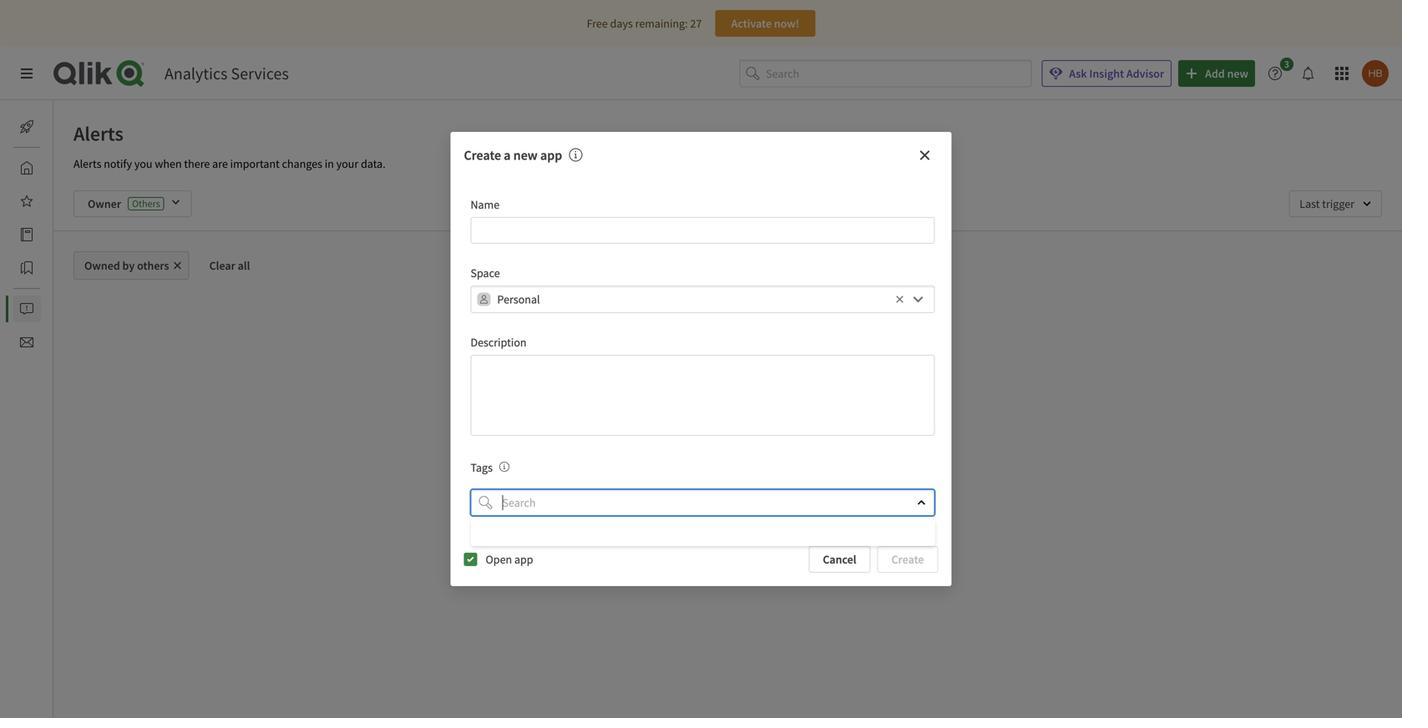 Task type: vqa. For each thing, say whether or not it's contained in the screenshot.
suggestions
no



Task type: describe. For each thing, give the bounding box(es) containing it.
name
[[471, 197, 500, 212]]

your inside the try adjusting your search or filters to find what you are looking for.
[[691, 458, 713, 473]]

0 vertical spatial app
[[540, 147, 562, 164]]

found
[[751, 435, 785, 452]]

now!
[[774, 16, 800, 31]]

home
[[53, 160, 83, 175]]

0 vertical spatial alerts
[[74, 121, 123, 146]]

owned by others
[[84, 258, 169, 273]]

collections image
[[20, 261, 33, 275]]

analytics
[[165, 63, 228, 84]]

results
[[710, 435, 749, 452]]

you inside the try adjusting your search or filters to find what you are looking for.
[[691, 474, 709, 489]]

subscriptions image
[[20, 336, 33, 349]]

alerts image
[[20, 302, 33, 316]]

services
[[231, 63, 289, 84]]

days
[[610, 16, 633, 31]]

0 vertical spatial your
[[336, 156, 359, 171]]

alerts link
[[13, 296, 81, 322]]

a
[[504, 147, 511, 164]]

advisor
[[1127, 66, 1165, 81]]

search image
[[479, 496, 492, 509]]

analytics services
[[165, 63, 289, 84]]

create a new app dialog
[[451, 132, 952, 586]]

or
[[750, 458, 760, 473]]

description
[[471, 335, 527, 350]]

cancel button
[[809, 546, 871, 573]]

clear
[[209, 258, 235, 273]]

clear all
[[209, 258, 250, 273]]

Search text field
[[499, 489, 903, 516]]

searchbar element
[[739, 60, 1032, 87]]

all
[[238, 258, 250, 273]]

data.
[[361, 156, 386, 171]]

0 horizontal spatial are
[[212, 156, 228, 171]]

1 vertical spatial alerts
[[74, 156, 101, 171]]

owned
[[84, 258, 120, 273]]

to
[[792, 458, 803, 473]]

search element
[[479, 496, 492, 509]]

alerts notify you when there are important changes in your data.
[[74, 156, 386, 171]]

catalog
[[53, 227, 91, 242]]

by
[[122, 258, 135, 273]]

tags
[[471, 460, 493, 475]]

start typing a tag name. select an existing tag or create a new tag by pressing enter or comma. press backspace to remove a tag. tooltip
[[493, 460, 509, 475]]

0 vertical spatial you
[[134, 156, 152, 171]]

when
[[155, 156, 182, 171]]

in
[[325, 156, 334, 171]]

free days remaining: 27
[[587, 16, 702, 31]]

owned by others button
[[74, 251, 189, 280]]

last trigger image
[[1289, 190, 1382, 217]]

navigation pane element
[[0, 107, 91, 363]]

open app
[[486, 552, 533, 567]]

Name text field
[[471, 217, 935, 244]]



Task type: locate. For each thing, give the bounding box(es) containing it.
1 horizontal spatial app
[[540, 147, 562, 164]]

important
[[230, 156, 280, 171]]

1 horizontal spatial your
[[691, 458, 713, 473]]

are down search
[[712, 474, 727, 489]]

try
[[625, 458, 641, 473]]

your right in
[[336, 156, 359, 171]]

your
[[336, 156, 359, 171], [691, 458, 713, 473]]

create a new app
[[464, 147, 562, 164]]

0 vertical spatial are
[[212, 156, 228, 171]]

search
[[715, 458, 747, 473]]

activate now! link
[[715, 10, 816, 37]]

1 horizontal spatial are
[[712, 474, 727, 489]]

for.
[[769, 474, 785, 489]]

alerts left the notify
[[74, 156, 101, 171]]

create
[[464, 147, 501, 164], [892, 552, 924, 567]]

ask insight advisor button
[[1042, 60, 1172, 87]]

option
[[471, 520, 936, 546]]

app
[[540, 147, 562, 164], [514, 552, 533, 567]]

create button
[[877, 546, 938, 573]]

free
[[587, 16, 608, 31]]

alerts
[[74, 121, 123, 146], [74, 156, 101, 171], [53, 302, 81, 317]]

create down close image
[[892, 552, 924, 567]]

Space text field
[[497, 286, 892, 313]]

remaining:
[[635, 16, 688, 31]]

notify
[[104, 156, 132, 171]]

create inside button
[[892, 552, 924, 567]]

27
[[690, 16, 702, 31]]

create left a
[[464, 147, 501, 164]]

no
[[691, 435, 707, 452]]

looking
[[730, 474, 766, 489]]

others
[[137, 258, 169, 273]]

1 vertical spatial are
[[712, 474, 727, 489]]

close image
[[917, 498, 927, 508]]

1 horizontal spatial you
[[691, 474, 709, 489]]

home link
[[13, 155, 83, 181]]

activate now!
[[731, 16, 800, 31]]

there
[[184, 156, 210, 171]]

open sidebar menu image
[[20, 67, 33, 80]]

1 vertical spatial you
[[691, 474, 709, 489]]

you
[[134, 156, 152, 171], [691, 474, 709, 489]]

1 vertical spatial your
[[691, 458, 713, 473]]

activate
[[731, 16, 772, 31]]

clear all button
[[196, 251, 263, 280]]

try adjusting your search or filters to find what you are looking for.
[[625, 458, 851, 489]]

0 horizontal spatial your
[[336, 156, 359, 171]]

ask
[[1069, 66, 1087, 81]]

space
[[471, 266, 500, 281]]

0 horizontal spatial you
[[134, 156, 152, 171]]

0 horizontal spatial create
[[464, 147, 501, 164]]

1 vertical spatial app
[[514, 552, 533, 567]]

adjusting
[[643, 458, 688, 473]]

new
[[513, 147, 538, 164]]

create for create a new app
[[464, 147, 501, 164]]

Description text field
[[471, 355, 935, 436]]

insight
[[1090, 66, 1124, 81]]

are
[[212, 156, 228, 171], [712, 474, 727, 489]]

filters
[[762, 458, 790, 473]]

find
[[805, 458, 824, 473]]

you down no
[[691, 474, 709, 489]]

alerts inside alerts link
[[53, 302, 81, 317]]

are inside the try adjusting your search or filters to find what you are looking for.
[[712, 474, 727, 489]]

no results found
[[691, 435, 785, 452]]

0 vertical spatial create
[[464, 147, 501, 164]]

catalog link
[[13, 221, 91, 248]]

filters region
[[53, 177, 1402, 231]]

alerts up the notify
[[74, 121, 123, 146]]

1 vertical spatial create
[[892, 552, 924, 567]]

0 horizontal spatial app
[[514, 552, 533, 567]]

cancel
[[823, 552, 857, 567]]

1 horizontal spatial create
[[892, 552, 924, 567]]

favorites image
[[20, 195, 33, 208]]

2 vertical spatial alerts
[[53, 302, 81, 317]]

app right open
[[514, 552, 533, 567]]

ask insight advisor
[[1069, 66, 1165, 81]]

Search text field
[[766, 60, 1032, 87]]

create for create
[[892, 552, 924, 567]]

what
[[826, 458, 851, 473]]

you left when
[[134, 156, 152, 171]]

app right new
[[540, 147, 562, 164]]

are right there
[[212, 156, 228, 171]]

start typing a tag name. select an existing tag or create a new tag by pressing enter or comma. press backspace to remove a tag. image
[[499, 462, 509, 472]]

open
[[486, 552, 512, 567]]

changes
[[282, 156, 322, 171]]

alerts right alerts "icon"
[[53, 302, 81, 317]]

your down no
[[691, 458, 713, 473]]

analytics services element
[[165, 63, 289, 84]]



